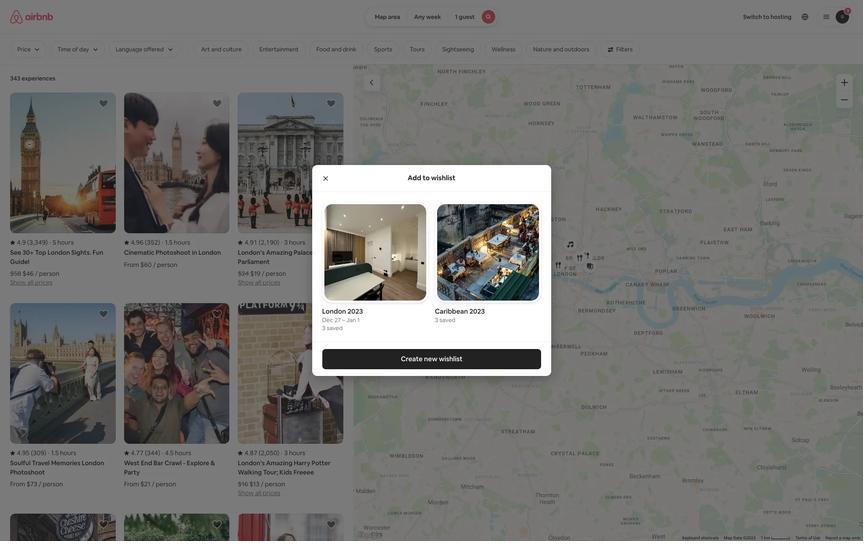 Task type: locate. For each thing, give the bounding box(es) containing it.
photoshoot inside soulful travel memories london photoshoot from $73 / person
[[10, 468, 45, 476]]

wishlist right new
[[439, 355, 463, 364]]

prices inside see 30+ top london sights. fun guide! $58 $46 / person show all prices
[[35, 278, 53, 286]]

google map
showing 20 experiences. region
[[354, 64, 864, 541]]

/ inside see 30+ top london sights. fun guide! $58 $46 / person show all prices
[[35, 270, 38, 278]]

0 vertical spatial wishlist
[[432, 174, 456, 182]]

error
[[853, 536, 861, 540]]

4.95
[[17, 449, 30, 457]]

1 left guest
[[456, 13, 458, 21]]

· 3 hours inside london's amazing harry potter walking tour; kids freeee group
[[281, 449, 306, 457]]

soulful travel memories london photoshoot group
[[10, 303, 116, 488]]

2 vertical spatial 1
[[762, 536, 764, 540]]

add to wishlist image inside see 30+ top london sights. fun guide! group
[[98, 99, 109, 109]]

/ right $13 at bottom
[[261, 480, 264, 488]]

add to wishlist image inside london's amazing harry potter walking tour; kids freeee group
[[326, 309, 337, 319]]

& right explore
[[211, 459, 215, 467]]

person
[[157, 261, 178, 269], [39, 270, 59, 278], [266, 270, 286, 278], [43, 480, 63, 488], [156, 480, 176, 488], [265, 480, 285, 488]]

london
[[48, 249, 70, 257], [199, 249, 221, 257], [322, 307, 346, 316], [82, 459, 104, 467]]

profile element
[[509, 0, 854, 34]]

0 horizontal spatial 1
[[358, 317, 360, 324]]

hours up palaces in the top left of the page
[[289, 239, 306, 247]]

Food and drink button
[[309, 41, 364, 58]]

amazing inside 'london's amazing palaces & parliament $24 $19 / person show all prices'
[[266, 249, 293, 257]]

from left $73
[[10, 480, 25, 488]]

saved down caribbean on the bottom right of the page
[[440, 317, 456, 324]]

show all prices button
[[10, 278, 53, 286], [238, 278, 281, 286], [238, 488, 281, 497]]

potter
[[312, 459, 331, 467]]

london's inside london's amazing harry potter walking tour; kids freeee $16 $13 / person show all prices
[[238, 459, 265, 467]]

& inside west end bar crawl - explore & party from $21 / person
[[211, 459, 215, 467]]

/ right $19
[[262, 270, 265, 278]]

map left data
[[725, 536, 733, 540]]

3 right (2,050)
[[284, 449, 288, 457]]

1.5 for 4.95 (309)
[[51, 449, 59, 457]]

london down · 5 hours
[[48, 249, 70, 257]]

/ right $60
[[153, 261, 156, 269]]

2023 for caribbean
[[470, 307, 485, 316]]

london's
[[238, 249, 265, 257], [238, 459, 265, 467]]

1 vertical spatial amazing
[[266, 459, 293, 467]]

2023 up jan
[[348, 307, 363, 316]]

all down $13 at bottom
[[255, 489, 262, 497]]

from inside soulful travel memories london photoshoot from $73 / person
[[10, 480, 25, 488]]

1 vertical spatial london's
[[238, 459, 265, 467]]

and
[[211, 45, 222, 53], [332, 45, 342, 53], [554, 45, 564, 53]]

2 horizontal spatial 1
[[762, 536, 764, 540]]

add to wishlist image inside cinematic photoshoot in london group
[[212, 99, 223, 109]]

1 horizontal spatial · 1.5 hours
[[162, 239, 190, 247]]

1 vertical spatial 1
[[358, 317, 360, 324]]

person inside london's amazing harry potter walking tour; kids freeee $16 $13 / person show all prices
[[265, 480, 285, 488]]

4.9 (3,349)
[[17, 239, 48, 247]]

and right art
[[211, 45, 222, 53]]

· right (2,050)
[[281, 449, 283, 457]]

· 3 hours up palaces in the top left of the page
[[281, 239, 306, 247]]

sights.
[[71, 249, 91, 257]]

0 vertical spatial &
[[318, 249, 322, 257]]

· 1.5 hours inside soulful travel memories london photoshoot group
[[48, 449, 76, 457]]

saved
[[440, 317, 456, 324], [327, 325, 343, 332]]

show all prices button down guide! in the top of the page
[[10, 278, 53, 286]]

km
[[765, 536, 771, 540]]

hours inside london's amazing palaces & parliament group
[[289, 239, 306, 247]]

1.5 inside soulful travel memories london photoshoot group
[[51, 449, 59, 457]]

Art and culture button
[[194, 41, 249, 58]]

0 vertical spatial map
[[375, 13, 387, 21]]

all inside london's amazing harry potter walking tour; kids freeee $16 $13 / person show all prices
[[255, 489, 262, 497]]

add to wishlist image for 1.5 hours
[[98, 309, 109, 319]]

1 guest button
[[448, 7, 499, 27]]

$24
[[238, 270, 249, 278]]

1 inside button
[[456, 13, 458, 21]]

0 vertical spatial amazing
[[266, 249, 293, 257]]

london's for 4.87
[[238, 459, 265, 467]]

1 horizontal spatial and
[[332, 45, 342, 53]]

wishlist for london 2023, dates for dec 27 – jan 1, 3 saved group
[[322, 202, 429, 332]]

see
[[10, 249, 21, 257]]

· for (2,190)
[[281, 239, 283, 247]]

· 5 hours
[[49, 239, 74, 247]]

0 vertical spatial photoshoot
[[156, 249, 191, 257]]

0 horizontal spatial 2023
[[348, 307, 363, 316]]

show inside london's amazing harry potter walking tour; kids freeee $16 $13 / person show all prices
[[238, 489, 254, 497]]

3 down caribbean on the bottom right of the page
[[435, 317, 439, 324]]

saved down 27
[[327, 325, 343, 332]]

amazing inside london's amazing harry potter walking tour; kids freeee $16 $13 / person show all prices
[[266, 459, 293, 467]]

hours for top
[[57, 239, 74, 247]]

map area button
[[365, 7, 408, 27]]

prices inside london's amazing harry potter walking tour; kids freeee $16 $13 / person show all prices
[[263, 489, 281, 497]]

0 horizontal spatial and
[[211, 45, 222, 53]]

london's amazing palaces & parliament group
[[238, 93, 344, 286]]

outdoors
[[565, 45, 590, 53]]

1 vertical spatial · 1.5 hours
[[48, 449, 76, 457]]

terms
[[796, 536, 808, 540]]

hours for palaces
[[289, 239, 306, 247]]

all down $19
[[255, 278, 262, 286]]

1 horizontal spatial &
[[318, 249, 322, 257]]

all inside see 30+ top london sights. fun guide! $58 $46 / person show all prices
[[27, 278, 34, 286]]

person right $60
[[157, 261, 178, 269]]

5
[[53, 239, 56, 247]]

1 vertical spatial · 3 hours
[[281, 449, 306, 457]]

0 vertical spatial · 1.5 hours
[[162, 239, 190, 247]]

· 1.5 hours
[[162, 239, 190, 247], [48, 449, 76, 457]]

london's inside 'london's amazing palaces & parliament $24 $19 / person show all prices'
[[238, 249, 265, 257]]

4.96 out of 5 average rating,  352 reviews image
[[124, 239, 160, 247]]

person down tour;
[[265, 480, 285, 488]]

2 horizontal spatial and
[[554, 45, 564, 53]]

$16
[[238, 480, 248, 488]]

show all prices button inside london's amazing harry potter walking tour; kids freeee group
[[238, 488, 281, 497]]

/ right $46
[[35, 270, 38, 278]]

0 horizontal spatial &
[[211, 459, 215, 467]]

hours inside cinematic photoshoot in london group
[[174, 239, 190, 247]]

create
[[401, 355, 423, 364]]

Tours button
[[403, 41, 432, 58]]

show down $16
[[238, 489, 254, 497]]

map for map data ©2023
[[725, 536, 733, 540]]

palaces
[[294, 249, 316, 257]]

saved inside london 2023 dec 27 – jan 1 3 saved
[[327, 325, 343, 332]]

map
[[843, 536, 852, 540]]

©2023
[[744, 536, 757, 540]]

prices down top at left top
[[35, 278, 53, 286]]

· inside london's amazing harry potter walking tour; kids freeee group
[[281, 449, 283, 457]]

0 vertical spatial london's
[[238, 249, 265, 257]]

hours right '5'
[[57, 239, 74, 247]]

map data ©2023
[[725, 536, 757, 540]]

1 london's from the top
[[238, 249, 265, 257]]

0 horizontal spatial map
[[375, 13, 387, 21]]

all
[[27, 278, 34, 286], [255, 278, 262, 286], [255, 489, 262, 497]]

1 horizontal spatial photoshoot
[[156, 249, 191, 257]]

show down $24
[[238, 278, 254, 286]]

person right $46
[[39, 270, 59, 278]]

art
[[201, 45, 210, 53]]

1 amazing from the top
[[266, 249, 293, 257]]

amazing up kids
[[266, 459, 293, 467]]

2023 right caribbean on the bottom right of the page
[[470, 307, 485, 316]]

hours up "cinematic photoshoot in london from $60 / person" at the left top of the page
[[174, 239, 190, 247]]

from down cinematic
[[124, 261, 139, 269]]

see 30+ top london sights. fun guide! $58 $46 / person show all prices
[[10, 249, 103, 286]]

show all prices button for $19
[[238, 278, 281, 286]]

london for soulful travel memories london photoshoot from $73 / person
[[82, 459, 104, 467]]

· inside soulful travel memories london photoshoot group
[[48, 449, 49, 457]]

london's up walking
[[238, 459, 265, 467]]

soulful travel memories london photoshoot from $73 / person
[[10, 459, 104, 488]]

1 vertical spatial &
[[211, 459, 215, 467]]

$58
[[10, 270, 21, 278]]

2 and from the left
[[332, 45, 342, 53]]

3
[[284, 239, 288, 247], [435, 317, 439, 324], [322, 325, 326, 332], [284, 449, 288, 457]]

1 right jan
[[358, 317, 360, 324]]

all down $46
[[27, 278, 34, 286]]

1 for 1 km
[[762, 536, 764, 540]]

jan
[[347, 317, 356, 324]]

prices down parliament
[[263, 278, 281, 286]]

1 inside button
[[762, 536, 764, 540]]

entertainment
[[260, 45, 299, 53]]

hours for memories
[[60, 449, 76, 457]]

· right (2,190)
[[281, 239, 283, 247]]

person inside "cinematic photoshoot in london from $60 / person"
[[157, 261, 178, 269]]

person right $19
[[266, 270, 286, 278]]

map
[[375, 13, 387, 21], [725, 536, 733, 540]]

1.5 up memories
[[51, 449, 59, 457]]

· right (309)
[[48, 449, 49, 457]]

of
[[809, 536, 813, 540]]

0 horizontal spatial photoshoot
[[10, 468, 45, 476]]

1 vertical spatial map
[[725, 536, 733, 540]]

1 horizontal spatial 2023
[[470, 307, 485, 316]]

show down the $58
[[10, 278, 26, 286]]

4.9 out of 5 average rating,  3,349 reviews image
[[10, 239, 48, 247]]

map for map area
[[375, 13, 387, 21]]

/ right $73
[[39, 480, 41, 488]]

4.77 (344)
[[131, 449, 160, 457]]

· 3 hours for palaces
[[281, 239, 306, 247]]

hours up -
[[175, 449, 191, 457]]

0 vertical spatial · 3 hours
[[281, 239, 306, 247]]

2023 inside london 2023 dec 27 – jan 1 3 saved
[[348, 307, 363, 316]]

· right (352)
[[162, 239, 163, 247]]

map inside button
[[375, 13, 387, 21]]

/ inside 'london's amazing palaces & parliament $24 $19 / person show all prices'
[[262, 270, 265, 278]]

in
[[192, 249, 197, 257]]

None search field
[[365, 7, 499, 27]]

photoshoot
[[156, 249, 191, 257], [10, 468, 45, 476]]

add to wishlist image
[[326, 99, 337, 109], [98, 309, 109, 319], [212, 309, 223, 319], [98, 520, 109, 530], [326, 520, 337, 530]]

1.5 inside cinematic photoshoot in london group
[[165, 239, 173, 247]]

3 and from the left
[[554, 45, 564, 53]]

london up 27
[[322, 307, 346, 316]]

1 km
[[762, 536, 772, 540]]

2 amazing from the top
[[266, 459, 293, 467]]

amazing
[[266, 249, 293, 257], [266, 459, 293, 467]]

from down party
[[124, 480, 139, 488]]

london inside soulful travel memories london photoshoot from $73 / person
[[82, 459, 104, 467]]

report
[[826, 536, 839, 540]]

· inside 'west end bar crawl - explore & party' group
[[162, 449, 163, 457]]

map left area
[[375, 13, 387, 21]]

1 vertical spatial wishlist
[[439, 355, 463, 364]]

· left '5'
[[49, 239, 51, 247]]

1 2023 from the left
[[348, 307, 363, 316]]

wishlist inside button
[[439, 355, 463, 364]]

amazing for 4.91 (2,190)
[[266, 249, 293, 257]]

3 right (2,190)
[[284, 239, 288, 247]]

hours
[[57, 239, 74, 247], [174, 239, 190, 247], [289, 239, 306, 247], [60, 449, 76, 457], [175, 449, 191, 457], [289, 449, 306, 457]]

add to wishlist image for 3 hours
[[326, 99, 337, 109]]

photoshoot left 'in'
[[156, 249, 191, 257]]

1 horizontal spatial 1
[[456, 13, 458, 21]]

show all prices button down parliament
[[238, 278, 281, 286]]

tour;
[[263, 468, 278, 476]]

london's up parliament
[[238, 249, 265, 257]]

0 horizontal spatial · 1.5 hours
[[48, 449, 76, 457]]

$60
[[141, 261, 152, 269]]

person right $21
[[156, 480, 176, 488]]

hours inside soulful travel memories london photoshoot group
[[60, 449, 76, 457]]

(3,349)
[[27, 239, 48, 247]]

· 3 hours up harry
[[281, 449, 306, 457]]

walking
[[238, 468, 262, 476]]

1 vertical spatial photoshoot
[[10, 468, 45, 476]]

london right memories
[[82, 459, 104, 467]]

show all prices button inside london's amazing palaces & parliament group
[[238, 278, 281, 286]]

and left drink
[[332, 45, 342, 53]]

prices down tour;
[[263, 489, 281, 497]]

nature
[[534, 45, 552, 53]]

show all prices button inside see 30+ top london sights. fun guide! group
[[10, 278, 53, 286]]

wishlist right to
[[432, 174, 456, 182]]

from inside "cinematic photoshoot in london from $60 / person"
[[124, 261, 139, 269]]

hours up memories
[[60, 449, 76, 457]]

4.77
[[131, 449, 144, 457]]

see 30+ top london sights. fun guide! group
[[10, 93, 116, 286]]

1 vertical spatial 1.5
[[51, 449, 59, 457]]

· for (309)
[[48, 449, 49, 457]]

&
[[318, 249, 322, 257], [211, 459, 215, 467]]

2023 inside caribbean 2023 3 saved
[[470, 307, 485, 316]]

1.5 for 4.96 (352)
[[165, 239, 173, 247]]

any week
[[414, 13, 442, 21]]

4.91 out of 5 average rating,  2,190 reviews image
[[238, 239, 280, 247]]

2 2023 from the left
[[470, 307, 485, 316]]

1 horizontal spatial map
[[725, 536, 733, 540]]

wishlist for create new wishlist
[[439, 355, 463, 364]]

show all prices button down walking
[[238, 488, 281, 497]]

all inside 'london's amazing palaces & parliament $24 $19 / person show all prices'
[[255, 278, 262, 286]]

1 vertical spatial saved
[[327, 325, 343, 332]]

· 1.5 hours up memories
[[48, 449, 76, 457]]

· for (2,050)
[[281, 449, 283, 457]]

from
[[124, 261, 139, 269], [10, 480, 25, 488], [124, 480, 139, 488]]

1 horizontal spatial saved
[[440, 317, 456, 324]]

0 horizontal spatial 1.5
[[51, 449, 59, 457]]

hours inside london's amazing harry potter walking tour; kids freeee group
[[289, 449, 306, 457]]

create new wishlist
[[401, 355, 463, 364]]

saved inside caribbean 2023 3 saved
[[440, 317, 456, 324]]

· 1.5 hours up "cinematic photoshoot in london from $60 / person" at the left top of the page
[[162, 239, 190, 247]]

2 london's from the top
[[238, 459, 265, 467]]

1.5 right (352)
[[165, 239, 173, 247]]

3 down dec
[[322, 325, 326, 332]]

· inside cinematic photoshoot in london group
[[162, 239, 163, 247]]

london inside "cinematic photoshoot in london from $60 / person"
[[199, 249, 221, 257]]

london 2023 dec 27 – jan 1 3 saved
[[322, 307, 363, 332]]

photoshoot inside "cinematic photoshoot in london from $60 / person"
[[156, 249, 191, 257]]

$19
[[251, 270, 261, 278]]

· left 4.5 at the bottom left of page
[[162, 449, 163, 457]]

1 · 3 hours from the top
[[281, 239, 306, 247]]

london for cinematic photoshoot in london from $60 / person
[[199, 249, 221, 257]]

london right 'in'
[[199, 249, 221, 257]]

photoshoot down soulful
[[10, 468, 45, 476]]

0 horizontal spatial saved
[[327, 325, 343, 332]]

experiences
[[22, 75, 55, 82]]

· 3 hours
[[281, 239, 306, 247], [281, 449, 306, 457]]

3 inside caribbean 2023 3 saved
[[435, 317, 439, 324]]

end
[[141, 459, 152, 467]]

/ inside "cinematic photoshoot in london from $60 / person"
[[153, 261, 156, 269]]

· inside see 30+ top london sights. fun guide! group
[[49, 239, 51, 247]]

prices inside 'london's amazing palaces & parliament $24 $19 / person show all prices'
[[263, 278, 281, 286]]

2 · 3 hours from the top
[[281, 449, 306, 457]]

· 3 hours inside london's amazing palaces & parliament group
[[281, 239, 306, 247]]

amazing for 4.87 (2,050)
[[266, 459, 293, 467]]

$13
[[250, 480, 260, 488]]

& right palaces in the top left of the page
[[318, 249, 322, 257]]

tours
[[410, 45, 425, 53]]

london's amazing palaces & parliament $24 $19 / person show all prices
[[238, 249, 322, 286]]

party
[[124, 468, 140, 476]]

add to wishlist
[[408, 174, 456, 182]]

and right nature
[[554, 45, 564, 53]]

show inside see 30+ top london sights. fun guide! $58 $46 / person show all prices
[[10, 278, 26, 286]]

1 and from the left
[[211, 45, 222, 53]]

1 inside london 2023 dec 27 – jan 1 3 saved
[[358, 317, 360, 324]]

add to wishlist image
[[98, 99, 109, 109], [212, 99, 223, 109], [326, 309, 337, 319], [212, 520, 223, 530]]

1 for 1 guest
[[456, 13, 458, 21]]

hours inside see 30+ top london sights. fun guide! group
[[57, 239, 74, 247]]

show all prices button for $13
[[238, 488, 281, 497]]

4.9
[[17, 239, 26, 247]]

hours up harry
[[289, 449, 306, 457]]

1 horizontal spatial 1.5
[[165, 239, 173, 247]]

· 1.5 hours inside cinematic photoshoot in london group
[[162, 239, 190, 247]]

amazing down (2,190)
[[266, 249, 293, 257]]

food
[[317, 45, 330, 53]]

london inside see 30+ top london sights. fun guide! $58 $46 / person show all prices
[[48, 249, 70, 257]]

/ right $21
[[152, 480, 155, 488]]

1 left km on the right bottom of page
[[762, 536, 764, 540]]

0 vertical spatial saved
[[440, 317, 456, 324]]

0 vertical spatial 1.5
[[165, 239, 173, 247]]

hours inside 'west end bar crawl - explore & party' group
[[175, 449, 191, 457]]

and inside button
[[554, 45, 564, 53]]

shortcuts
[[702, 536, 720, 540]]

· inside london's amazing palaces & parliament group
[[281, 239, 283, 247]]

person right $73
[[43, 480, 63, 488]]

0 vertical spatial 1
[[456, 13, 458, 21]]



Task type: vqa. For each thing, say whether or not it's contained in the screenshot.


Task type: describe. For each thing, give the bounding box(es) containing it.
data
[[734, 536, 743, 540]]

27
[[335, 317, 341, 324]]

london's amazing harry potter walking tour; kids freeee $16 $13 / person show all prices
[[238, 459, 331, 497]]

add to wishlist image for 3 hours
[[326, 309, 337, 319]]

keyboard shortcuts
[[683, 536, 720, 540]]

Sports button
[[367, 41, 400, 58]]

Entertainment button
[[253, 41, 306, 58]]

none search field containing map area
[[365, 7, 499, 27]]

Nature and outdoors button
[[527, 41, 597, 58]]

cinematic photoshoot in london from $60 / person
[[124, 249, 221, 269]]

cinematic
[[124, 249, 155, 257]]

4.77 out of 5 average rating,  344 reviews image
[[124, 449, 160, 457]]

london's for 4.91
[[238, 249, 265, 257]]

cinematic photoshoot in london group
[[124, 93, 230, 269]]

london's amazing harry potter walking tour; kids freeee group
[[238, 303, 344, 497]]

nature and outdoors
[[534, 45, 590, 53]]

1 km button
[[759, 535, 794, 541]]

drink
[[343, 45, 357, 53]]

(344)
[[145, 449, 160, 457]]

4.5
[[165, 449, 174, 457]]

3 inside london 2023 dec 27 – jan 1 3 saved
[[322, 325, 326, 332]]

a
[[840, 536, 842, 540]]

add to wishlist image for 4.5 hours
[[212, 309, 223, 319]]

(309)
[[31, 449, 46, 457]]

add
[[408, 174, 422, 182]]

show all prices button for $46
[[10, 278, 53, 286]]

30+
[[22, 249, 34, 257]]

Sightseeing button
[[436, 41, 482, 58]]

2023 for london
[[348, 307, 363, 316]]

wellness
[[492, 45, 516, 53]]

hours for harry
[[289, 449, 306, 457]]

& inside 'london's amazing palaces & parliament $24 $19 / person show all prices'
[[318, 249, 322, 257]]

343 experiences
[[10, 75, 55, 82]]

add to wishlist image for 5 hours
[[98, 99, 109, 109]]

london inside london 2023 dec 27 – jan 1 3 saved
[[322, 307, 346, 316]]

west end bar crawl - explore & party group
[[124, 303, 230, 488]]

create new wishlist button
[[322, 349, 542, 370]]

· 4.5 hours
[[162, 449, 191, 457]]

· for (352)
[[162, 239, 163, 247]]

/ inside london's amazing harry potter walking tour; kids freeee $16 $13 / person show all prices
[[261, 480, 264, 488]]

west
[[124, 459, 140, 467]]

3 inside london's amazing harry potter walking tour; kids freeee group
[[284, 449, 288, 457]]

-
[[183, 459, 186, 467]]

sightseeing
[[443, 45, 475, 53]]

any week button
[[407, 7, 449, 27]]

4.91 (2,190)
[[245, 239, 280, 247]]

terms of use
[[796, 536, 821, 540]]

and for nature
[[554, 45, 564, 53]]

(352)
[[145, 239, 160, 247]]

parliament
[[238, 258, 270, 266]]

/ inside west end bar crawl - explore & party from $21 / person
[[152, 480, 155, 488]]

4.95 (309)
[[17, 449, 46, 457]]

4.96 (352)
[[131, 239, 160, 247]]

caribbean
[[435, 307, 468, 316]]

area
[[388, 13, 401, 21]]

harry
[[294, 459, 311, 467]]

map area
[[375, 13, 401, 21]]

wishlist for add to wishlist
[[432, 174, 456, 182]]

soulful
[[10, 459, 31, 467]]

4.95 out of 5 average rating,  309 reviews image
[[10, 449, 46, 457]]

memories
[[51, 459, 80, 467]]

$46
[[23, 270, 34, 278]]

4.91
[[245, 239, 258, 247]]

dec
[[322, 317, 333, 324]]

add to wishlist image for 1.5 hours
[[212, 99, 223, 109]]

london for see 30+ top london sights. fun guide! $58 $46 / person show all prices
[[48, 249, 70, 257]]

art and culture
[[201, 45, 242, 53]]

any
[[414, 13, 425, 21]]

wishlist for caribbean 2023, 3 saved group
[[435, 202, 542, 324]]

bar
[[154, 459, 163, 467]]

· for (344)
[[162, 449, 163, 457]]

guide!
[[10, 258, 30, 266]]

and for art
[[211, 45, 222, 53]]

food and drink
[[317, 45, 357, 53]]

google image
[[356, 530, 384, 541]]

report a map error
[[826, 536, 861, 540]]

person inside soulful travel memories london photoshoot from $73 / person
[[43, 480, 63, 488]]

4.96
[[131, 239, 144, 247]]

· for (3,349)
[[49, 239, 51, 247]]

fun
[[93, 249, 103, 257]]

4.87 (2,050)
[[245, 449, 280, 457]]

· 3 hours for harry
[[281, 449, 306, 457]]

show inside 'london's amazing palaces & parliament $24 $19 / person show all prices'
[[238, 278, 254, 286]]

week
[[427, 13, 442, 21]]

sports
[[375, 45, 393, 53]]

person inside 'london's amazing palaces & parliament $24 $19 / person show all prices'
[[266, 270, 286, 278]]

zoom in image
[[842, 79, 849, 86]]

(2,190)
[[259, 239, 280, 247]]

· 1.5 hours for photoshoot
[[162, 239, 190, 247]]

4.87
[[245, 449, 258, 457]]

343
[[10, 75, 20, 82]]

–
[[342, 317, 345, 324]]

travel
[[32, 459, 50, 467]]

zoom out image
[[842, 96, 849, 103]]

crawl
[[165, 459, 182, 467]]

caribbean 2023 3 saved
[[435, 307, 485, 324]]

· 1.5 hours for travel
[[48, 449, 76, 457]]

west end bar crawl - explore & party from $21 / person
[[124, 459, 215, 488]]

and for food
[[332, 45, 342, 53]]

freeee
[[294, 468, 314, 476]]

hours for bar
[[175, 449, 191, 457]]

$73
[[27, 480, 37, 488]]

person inside see 30+ top london sights. fun guide! $58 $46 / person show all prices
[[39, 270, 59, 278]]

use
[[814, 536, 821, 540]]

report a map error link
[[826, 536, 861, 540]]

new
[[424, 355, 438, 364]]

4.87 out of 5 average rating,  2,050 reviews image
[[238, 449, 280, 457]]

terms of use link
[[796, 536, 821, 540]]

add to wishlist dialog
[[312, 165, 552, 376]]

person inside west end bar crawl - explore & party from $21 / person
[[156, 480, 176, 488]]

to
[[423, 174, 430, 182]]

keyboard
[[683, 536, 701, 540]]

Wellness button
[[485, 41, 523, 58]]

/ inside soulful travel memories london photoshoot from $73 / person
[[39, 480, 41, 488]]

$21
[[141, 480, 150, 488]]

guest
[[459, 13, 475, 21]]

hours for in
[[174, 239, 190, 247]]

from inside west end bar crawl - explore & party from $21 / person
[[124, 480, 139, 488]]

3 inside london's amazing palaces & parliament group
[[284, 239, 288, 247]]



